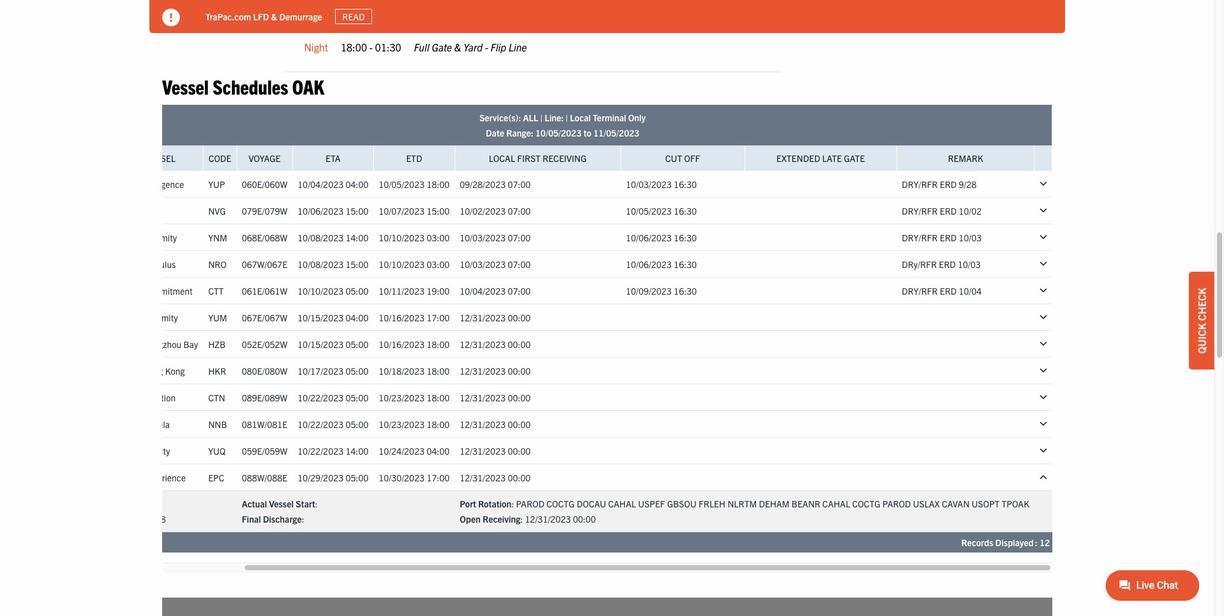 Task type: vqa. For each thing, say whether or not it's contained in the screenshot.


Task type: describe. For each thing, give the bounding box(es) containing it.
ubiquity
[[138, 446, 170, 457]]

local first receiving
[[489, 153, 587, 164]]

ym for ym upsurgence
[[123, 179, 136, 190]]

quick
[[1196, 324, 1208, 354]]

00:00 for 089e/089w
[[508, 392, 531, 404]]

10/06/2023 for 10/08/2023 14:00
[[626, 232, 672, 244]]

uspef
[[638, 499, 665, 510]]

10/08/2023 14:00
[[298, 232, 369, 244]]

03:00 for 10/08/2023 14:00
[[427, 232, 450, 244]]

: up 9333838 on the bottom of page
[[138, 499, 141, 510]]

10/22/2023 05:00 for 081w/081e
[[298, 419, 369, 431]]

10/16/2023 17:00
[[379, 312, 450, 324]]

10/17/2023 05:00
[[298, 366, 369, 377]]

089e/089w
[[242, 392, 288, 404]]

10/04/2023 for 10/04/2023 07:00
[[460, 286, 506, 297]]

07:00 - 16:30
[[341, 18, 401, 30]]

18:00 - 01:30
[[341, 40, 401, 53]]

10/18/2023 18:00
[[379, 366, 450, 377]]

check
[[1196, 288, 1208, 321]]

19:00
[[427, 286, 450, 297]]

12/31/2023 00:00 for 089e/089w
[[460, 392, 531, 404]]

00:00 for 052e/052w
[[508, 339, 531, 350]]

12/31/2023 00:00 for 067e/067w
[[460, 312, 531, 324]]

07:00 for 10/08/2023 15:00
[[508, 259, 531, 270]]

displayed
[[996, 538, 1034, 549]]

9/28
[[959, 179, 977, 190]]

07:00 for 10/04/2023 04:00
[[508, 179, 531, 190]]

10/02
[[959, 205, 982, 217]]

& for yard
[[455, 40, 461, 53]]

2 coctg from the left
[[853, 499, 881, 510]]

10/16/2023 for 10/16/2023 18:00
[[379, 339, 425, 350]]

10/30/2023 17:00
[[379, 473, 450, 484]]

nyk romulus
[[123, 259, 176, 270]]

eta
[[326, 153, 341, 164]]

mol experience
[[123, 473, 186, 484]]

ym for ym ubiquity
[[123, 446, 136, 457]]

romulus
[[142, 259, 176, 270]]

9333838
[[130, 514, 166, 526]]

10/22/2023 14:00
[[298, 446, 369, 457]]

00:00 for 080e/080w
[[508, 366, 531, 377]]

10/24/2023
[[379, 446, 425, 457]]

discharge
[[263, 514, 302, 526]]

nebula
[[142, 419, 170, 431]]

10/29/2023
[[298, 473, 344, 484]]

059e/059w
[[242, 446, 288, 457]]

first
[[517, 153, 541, 164]]

10/03/2023 for 10/08/2023 14:00
[[460, 232, 506, 244]]

10/29/2023 05:00
[[298, 473, 369, 484]]

actual vessel start : final discharge :
[[242, 499, 318, 526]]

0 vertical spatial gate
[[432, 40, 452, 53]]

receiving inside port rotation : parod coctg docau cahal uspef gbsou frleh nlrtm deham beanr cahal coctg parod uslax cavan usopt tpoak open receiving : 12/31/2023 00:00
[[483, 514, 521, 526]]

yup
[[208, 179, 225, 190]]

16:30 up "01:30"
[[375, 18, 401, 30]]

12/31/2023 00:00 for 052e/052w
[[460, 339, 531, 350]]

unanimity
[[138, 232, 177, 244]]

10/15/2023 for 10/15/2023 05:00
[[298, 339, 344, 350]]

mol for mol creation
[[123, 392, 141, 404]]

cavan
[[942, 499, 970, 510]]

ym uniformity
[[123, 312, 178, 324]]

ym for ym unanimity
[[123, 232, 136, 244]]

dry/rfr erd 10/03
[[902, 232, 982, 244]]

hong
[[143, 366, 163, 377]]

records displayed : 12
[[962, 538, 1050, 549]]

10/05/2023 16:30
[[626, 205, 697, 217]]

commitment
[[143, 286, 193, 297]]

ym unanimity
[[123, 232, 177, 244]]

dry/rfr erd 10/02
[[902, 205, 982, 217]]

10/04
[[959, 286, 982, 297]]

05:00 for 080e/080w
[[346, 366, 369, 377]]

dry/rfr erd 9/28
[[902, 179, 977, 190]]

10/02/2023 07:00
[[460, 205, 531, 217]]

00:00 for 059e/059w
[[508, 446, 531, 457]]

10/06/2023 16:30 for dry/rfr
[[626, 232, 697, 244]]

upsurgence
[[138, 179, 184, 190]]

10/04/2023 07:00
[[460, 286, 531, 297]]

067e/067w
[[242, 312, 288, 324]]

05:00 for 061e/061w
[[346, 286, 369, 297]]

vessel for vessel
[[145, 153, 176, 164]]

dry/rfr erd 10/03
[[902, 259, 981, 270]]

16:30 for 10/08/2023 14:00
[[674, 232, 697, 244]]

one hangzhou bay
[[123, 339, 198, 350]]

10/03 for dry/rfr erd 10/03
[[958, 259, 981, 270]]

trapac.com lfd & demurrage
[[205, 11, 322, 22]]

17:00 for 10/30/2023 17:00
[[427, 473, 450, 484]]

nvg
[[208, 205, 226, 217]]

060e/060w
[[242, 179, 288, 190]]

final
[[242, 514, 261, 526]]

schedules
[[213, 74, 288, 99]]

2 parod from the left
[[883, 499, 911, 510]]

gbsou
[[667, 499, 697, 510]]

kong
[[165, 366, 185, 377]]

deham
[[759, 499, 790, 510]]

ym ubiquity
[[123, 446, 170, 457]]

10/05/2023 for 10/05/2023 16:30
[[626, 205, 672, 217]]

ym for ym uniformity
[[123, 312, 136, 324]]

to
[[584, 128, 591, 139]]

- for 01:30
[[369, 40, 373, 53]]

read
[[342, 11, 365, 22]]

dry/rfr for dry/rfr erd 10/03
[[902, 232, 938, 244]]

dry/rfr for dry/rfr erd 9/28
[[902, 179, 938, 190]]

10/23/2023 18:00 for 089e/089w
[[379, 392, 450, 404]]

: one : 9333838
[[125, 499, 166, 526]]

lfd
[[253, 11, 269, 22]]

uslax
[[913, 499, 940, 510]]

10/23/2023 for 081w/081e
[[379, 419, 425, 431]]

quick check
[[1196, 288, 1208, 354]]

: right port
[[512, 499, 514, 510]]

10/10/2023 for 15:00
[[379, 259, 425, 270]]

yum
[[208, 312, 227, 324]]

erd for dry/rfr erd 9/28
[[940, 179, 957, 190]]

one commitment
[[123, 286, 193, 297]]

dry/rfr for dry/rfr erd 10/02
[[902, 205, 938, 217]]

15:00 for 10/08/2023 15:00
[[346, 259, 369, 270]]

10/06/2023 16:30 for dry/rfr
[[626, 259, 697, 270]]

rotation
[[478, 499, 512, 510]]

12/31/2023 00:00 for 059e/059w
[[460, 446, 531, 457]]

local inside service(s): all | line: | local terminal only date range: 10/05/2023 to 11/05/2023
[[570, 112, 591, 124]]

12/31/2023 inside port rotation : parod coctg docau cahal uspef gbsou frleh nlrtm deham beanr cahal coctg parod uslax cavan usopt tpoak open receiving : 12/31/2023 00:00
[[525, 514, 571, 526]]

18:00 for 060e/060w
[[427, 179, 450, 190]]

10/16/2023 18:00
[[379, 339, 450, 350]]

dry/rfr
[[902, 259, 937, 270]]

vessel inside actual vessel start : final discharge :
[[269, 499, 294, 510]]

10/22/2023 for 059e/059w
[[298, 446, 344, 457]]

mol creation
[[123, 392, 176, 404]]

service(s):
[[480, 112, 521, 124]]

solid image
[[162, 9, 180, 27]]

09/28/2023 07:00
[[460, 179, 531, 190]]

nro
[[208, 259, 227, 270]]

11/05/2023
[[594, 128, 640, 139]]

04:00 for 10/04/2023 04:00
[[346, 179, 369, 190]]

10/22/2023 for 089e/089w
[[298, 392, 344, 404]]

erd for dry/rfr erd 10/03
[[939, 259, 956, 270]]

10/16/2023 for 10/16/2023 17:00
[[379, 312, 425, 324]]

: left 9333838 on the bottom of page
[[125, 514, 128, 526]]

: left 12
[[1035, 538, 1038, 549]]

10/17/2023
[[298, 366, 344, 377]]

experience
[[143, 473, 186, 484]]

10/05/2023 inside service(s): all | line: | local terminal only date range: 10/05/2023 to 11/05/2023
[[536, 128, 582, 139]]

12/31/2023 for 052e/052w
[[460, 339, 506, 350]]

vessel for vessel schedules oak
[[162, 74, 209, 99]]

full
[[414, 40, 429, 53]]

start
[[296, 499, 315, 510]]

- left the 'flip'
[[485, 40, 488, 53]]

15:00 for 10/07/2023 15:00
[[427, 205, 450, 217]]

04:00 for 10/15/2023 04:00
[[346, 312, 369, 324]]

port rotation : parod coctg docau cahal uspef gbsou frleh nlrtm deham beanr cahal coctg parod uslax cavan usopt tpoak open receiving : 12/31/2023 00:00
[[460, 499, 1030, 526]]

10/18/2023
[[379, 366, 425, 377]]

yuq
[[208, 446, 226, 457]]

only
[[628, 112, 646, 124]]

read link
[[335, 9, 372, 24]]

service(s): all | line: | local terminal only date range: 10/05/2023 to 11/05/2023
[[480, 112, 646, 139]]



Task type: locate. For each thing, give the bounding box(es) containing it.
18:00 for 052e/052w
[[427, 339, 450, 350]]

18:00 up 10/24/2023 04:00
[[427, 419, 450, 431]]

0 horizontal spatial coctg
[[547, 499, 575, 510]]

0 vertical spatial 10/06/2023
[[298, 205, 344, 217]]

10/09/2023
[[626, 286, 672, 297]]

0 vertical spatial mol
[[123, 392, 141, 404]]

2 17:00 from the top
[[427, 473, 450, 484]]

2 dry/rfr from the top
[[902, 205, 938, 217]]

:
[[138, 499, 141, 510], [315, 499, 318, 510], [512, 499, 514, 510], [125, 514, 128, 526], [302, 514, 304, 526], [521, 514, 523, 526], [1035, 538, 1038, 549]]

ctt
[[208, 286, 224, 297]]

1 vertical spatial 10/03/2023
[[460, 232, 506, 244]]

0 vertical spatial 03:00
[[427, 232, 450, 244]]

1 horizontal spatial receiving
[[543, 153, 587, 164]]

10/15/2023 04:00
[[298, 312, 369, 324]]

1 coctg from the left
[[547, 499, 575, 510]]

day
[[311, 18, 328, 30]]

1 vertical spatial 10/23/2023
[[379, 419, 425, 431]]

12/31/2023 00:00 for 080e/080w
[[460, 366, 531, 377]]

1 10/15/2023 from the top
[[298, 312, 344, 324]]

voyage
[[249, 153, 281, 164]]

date
[[486, 128, 504, 139]]

dry/rfr up dry/rfr erd 10/02 on the top right of page
[[902, 179, 938, 190]]

2 vertical spatial 10/03/2023
[[460, 259, 506, 270]]

receiving down rotation
[[483, 514, 521, 526]]

068e/068w
[[242, 232, 288, 244]]

2 14:00 from the top
[[346, 446, 369, 457]]

0 vertical spatial 10/04/2023
[[298, 179, 344, 190]]

cahal left uspef
[[608, 499, 636, 510]]

14:00 for 10/22/2023 14:00
[[346, 446, 369, 457]]

10/23/2023 for 089e/089w
[[379, 392, 425, 404]]

05:00 for 052e/052w
[[346, 339, 369, 350]]

dry/rfr for dry/rfr erd 10/04
[[902, 286, 938, 297]]

ym left upsurgence at the left
[[123, 179, 136, 190]]

one for one commitment
[[123, 286, 141, 297]]

10/23/2023 up 10/24/2023
[[379, 419, 425, 431]]

10/05/2023 down 10/03/2023 16:30
[[626, 205, 672, 217]]

10/22/2023 05:00 down 10/17/2023 05:00
[[298, 392, 369, 404]]

port
[[460, 499, 476, 510]]

0 vertical spatial 10/22/2023
[[298, 392, 344, 404]]

088w/088e
[[242, 473, 288, 484]]

16:30
[[375, 18, 401, 30], [674, 179, 697, 190], [674, 205, 697, 217], [674, 232, 697, 244], [674, 259, 697, 270], [674, 286, 697, 297]]

18:00
[[341, 40, 367, 53], [427, 179, 450, 190], [427, 339, 450, 350], [427, 366, 450, 377], [427, 392, 450, 404], [427, 419, 450, 431]]

nlrtm
[[728, 499, 757, 510]]

10/22/2023 05:00 up 10/22/2023 14:00 on the bottom left of the page
[[298, 419, 369, 431]]

10/06/2023 15:00
[[298, 205, 369, 217]]

1 horizontal spatial 10/04/2023
[[460, 286, 506, 297]]

4 dry/rfr from the top
[[902, 286, 938, 297]]

10/22/2023 up 10/22/2023 14:00 on the bottom left of the page
[[298, 419, 344, 431]]

0 horizontal spatial parod
[[516, 499, 545, 510]]

10/05/2023 up 10/07/2023 at the left top of the page
[[379, 179, 425, 190]]

gate right late
[[844, 153, 865, 164]]

1 vertical spatial 10/06/2023
[[626, 232, 672, 244]]

2 horizontal spatial 10/05/2023
[[626, 205, 672, 217]]

1 vertical spatial 03:00
[[427, 259, 450, 270]]

0 vertical spatial 10/08/2023
[[298, 232, 344, 244]]

12/31/2023 for 089e/089w
[[460, 392, 506, 404]]

10/22/2023 up 10/29/2023 at the left
[[298, 446, 344, 457]]

1 vertical spatial vessel
[[145, 153, 176, 164]]

usopt
[[972, 499, 1000, 510]]

18:00 for 080e/080w
[[427, 366, 450, 377]]

erd for dry/rfr erd 10/02
[[940, 205, 957, 217]]

10/23/2023
[[379, 392, 425, 404], [379, 419, 425, 431]]

4 05:00 from the top
[[346, 392, 369, 404]]

16:30 right "10/09/2023"
[[674, 286, 697, 297]]

1 10/16/2023 from the top
[[379, 312, 425, 324]]

1 vertical spatial 10/10/2023
[[379, 259, 425, 270]]

1 vertical spatial mol
[[123, 473, 141, 484]]

10/05/2023 for 10/05/2023 18:00
[[379, 179, 425, 190]]

one left hangzhou
[[123, 339, 141, 350]]

10/04/2023
[[298, 179, 344, 190], [460, 286, 506, 297]]

00:00 inside port rotation : parod coctg docau cahal uspef gbsou frleh nlrtm deham beanr cahal coctg parod uslax cavan usopt tpoak open receiving : 12/31/2023 00:00
[[573, 514, 596, 526]]

2 ym from the top
[[123, 232, 136, 244]]

10/03/2023 07:00 up 10/04/2023 07:00
[[460, 259, 531, 270]]

2 10/03/2023 07:00 from the top
[[460, 259, 531, 270]]

1 vertical spatial 10/15/2023
[[298, 339, 344, 350]]

12/31/2023 00:00
[[460, 312, 531, 324], [460, 339, 531, 350], [460, 366, 531, 377], [460, 392, 531, 404], [460, 419, 531, 431], [460, 446, 531, 457], [460, 473, 531, 484]]

16:30 down 10/05/2023 16:30
[[674, 232, 697, 244]]

erd left the 10/02
[[940, 205, 957, 217]]

16:30 down 10/03/2023 16:30
[[674, 205, 697, 217]]

1 horizontal spatial &
[[455, 40, 461, 53]]

0 vertical spatial 10/10/2023 03:00
[[379, 232, 450, 244]]

10/15/2023
[[298, 312, 344, 324], [298, 339, 344, 350]]

& left yard
[[455, 40, 461, 53]]

2 10/23/2023 from the top
[[379, 419, 425, 431]]

1 14:00 from the top
[[346, 232, 369, 244]]

1 vertical spatial 10/05/2023
[[379, 179, 425, 190]]

& for demurrage
[[271, 11, 277, 22]]

0 vertical spatial 10/03/2023 07:00
[[460, 232, 531, 244]]

2 12/31/2023 00:00 from the top
[[460, 339, 531, 350]]

10/24/2023 04:00
[[379, 446, 450, 457]]

trapac.com
[[205, 11, 251, 22]]

0 vertical spatial 04:00
[[346, 179, 369, 190]]

1 horizontal spatial gate
[[844, 153, 865, 164]]

0 horizontal spatial local
[[489, 153, 515, 164]]

12/31/2023 00:00 for 081w/081e
[[460, 419, 531, 431]]

067w/067e
[[242, 259, 288, 270]]

2 05:00 from the top
[[346, 339, 369, 350]]

2 vertical spatial vessel
[[269, 499, 294, 510]]

1 vertical spatial 10/22/2023
[[298, 419, 344, 431]]

080e/080w
[[242, 366, 288, 377]]

04:00 for 10/24/2023 04:00
[[427, 446, 450, 457]]

16:30 up the 10/09/2023 16:30
[[674, 259, 697, 270]]

10/03/2023 16:30
[[626, 179, 697, 190]]

-
[[369, 18, 373, 30], [369, 40, 373, 53], [485, 40, 488, 53]]

05:00 for 081w/081e
[[346, 419, 369, 431]]

10/03 down the 10/02
[[959, 232, 982, 244]]

10/03/2023 up 10/04/2023 07:00
[[460, 259, 506, 270]]

0 vertical spatial 10/16/2023
[[379, 312, 425, 324]]

07:00
[[341, 18, 367, 30], [508, 179, 531, 190], [508, 205, 531, 217], [508, 232, 531, 244], [508, 259, 531, 270], [508, 286, 531, 297]]

1 vertical spatial 10/06/2023 16:30
[[626, 259, 697, 270]]

12/31/2023 for 081w/081e
[[460, 419, 506, 431]]

one for one hangzhou bay
[[123, 339, 141, 350]]

receiving down service(s): all | line: | local terminal only date range: 10/05/2023 to 11/05/2023 on the top of the page
[[543, 153, 587, 164]]

docau
[[577, 499, 606, 510]]

1 10/23/2023 from the top
[[379, 392, 425, 404]]

10/10/2023 03:00 for 10/08/2023 14:00
[[379, 232, 450, 244]]

creation
[[143, 392, 176, 404]]

16:30 for 10/04/2023 04:00
[[674, 179, 697, 190]]

10/06/2023 for 10/08/2023 15:00
[[626, 259, 672, 270]]

1 horizontal spatial coctg
[[853, 499, 881, 510]]

local
[[570, 112, 591, 124], [489, 153, 515, 164]]

10/10/2023 05:00
[[298, 286, 369, 297]]

1 10/22/2023 from the top
[[298, 392, 344, 404]]

- for 16:30
[[369, 18, 373, 30]]

erd left 10/04
[[940, 286, 957, 297]]

: down the start
[[302, 514, 304, 526]]

10/03 up 10/04
[[958, 259, 981, 270]]

2 | from the left
[[566, 112, 568, 124]]

one for one hong kong
[[123, 366, 141, 377]]

05:00 up 10/17/2023 05:00
[[346, 339, 369, 350]]

12/31/2023 for 080e/080w
[[460, 366, 506, 377]]

: right open on the bottom of the page
[[521, 514, 523, 526]]

16:30 for 10/08/2023 15:00
[[674, 259, 697, 270]]

14:00 up 10/08/2023 15:00
[[346, 232, 369, 244]]

erd for dry/rfr erd 10/03
[[940, 232, 957, 244]]

10/06/2023 16:30 up the 10/09/2023 16:30
[[626, 259, 697, 270]]

0 horizontal spatial receiving
[[483, 514, 521, 526]]

1 10/08/2023 from the top
[[298, 232, 344, 244]]

1 03:00 from the top
[[427, 232, 450, 244]]

2 10/22/2023 from the top
[[298, 419, 344, 431]]

0 vertical spatial 14:00
[[346, 232, 369, 244]]

1 10/10/2023 03:00 from the top
[[379, 232, 450, 244]]

full gate & yard - flip line
[[414, 40, 527, 53]]

nyk
[[123, 259, 140, 270], [123, 419, 140, 431]]

10/23/2023 18:00 for 081w/081e
[[379, 419, 450, 431]]

10/06/2023 16:30 down 10/05/2023 16:30
[[626, 232, 697, 244]]

1 ym from the top
[[123, 179, 136, 190]]

1 05:00 from the top
[[346, 286, 369, 297]]

0 vertical spatial vessel
[[162, 74, 209, 99]]

oak
[[292, 74, 324, 99]]

2 mol from the top
[[123, 473, 141, 484]]

4 ym from the top
[[123, 446, 136, 457]]

2 10/16/2023 from the top
[[379, 339, 425, 350]]

1 vertical spatial nyk
[[123, 419, 140, 431]]

: down 10/29/2023 at the left
[[315, 499, 318, 510]]

05:00 down 10/22/2023 14:00 on the bottom left of the page
[[346, 473, 369, 484]]

10/07/2023
[[379, 205, 425, 217]]

parod right rotation
[[516, 499, 545, 510]]

1 horizontal spatial |
[[566, 112, 568, 124]]

5 05:00 from the top
[[346, 419, 369, 431]]

2 vertical spatial 10/05/2023
[[626, 205, 672, 217]]

one left hong
[[123, 366, 141, 377]]

03:00 up 19:00
[[427, 259, 450, 270]]

10/10/2023 up the '10/11/2023'
[[379, 259, 425, 270]]

10/10/2023 03:00 for 10/08/2023 15:00
[[379, 259, 450, 270]]

10/03/2023 for 10/08/2023 15:00
[[460, 259, 506, 270]]

10/05/2023 down line:
[[536, 128, 582, 139]]

etd
[[406, 153, 422, 164]]

actual
[[242, 499, 267, 510]]

12/31/2023 for 067e/067w
[[460, 312, 506, 324]]

ym left uniformity
[[123, 312, 136, 324]]

1 vertical spatial 10/22/2023 05:00
[[298, 419, 369, 431]]

1 | from the left
[[540, 112, 543, 124]]

- right read
[[369, 18, 373, 30]]

17:00 down 19:00
[[427, 312, 450, 324]]

16:30 for 10/06/2023 15:00
[[674, 205, 697, 217]]

05:00 down 10/17/2023 05:00
[[346, 392, 369, 404]]

4 12/31/2023 00:00 from the top
[[460, 392, 531, 404]]

nyk for nyk nebula
[[123, 419, 140, 431]]

10/05/2023
[[536, 128, 582, 139], [379, 179, 425, 190], [626, 205, 672, 217]]

1 17:00 from the top
[[427, 312, 450, 324]]

10/03/2023 07:00 down 10/02/2023 07:00
[[460, 232, 531, 244]]

10/10/2023 03:00 down 10/07/2023 15:00
[[379, 232, 450, 244]]

dry/rfr down dry/rfr erd 9/28 on the top right of page
[[902, 205, 938, 217]]

15:00 up 10/08/2023 14:00
[[346, 205, 369, 217]]

1 horizontal spatial cahal
[[823, 499, 850, 510]]

10/11/2023
[[379, 286, 425, 297]]

3 10/22/2023 from the top
[[298, 446, 344, 457]]

05:00 for 088w/088e
[[346, 473, 369, 484]]

coctg left docau
[[547, 499, 575, 510]]

00:00 for 067e/067w
[[508, 312, 531, 324]]

10/04/2023 for 10/04/2023 04:00
[[298, 179, 344, 190]]

1 vertical spatial 10/03/2023 07:00
[[460, 259, 531, 270]]

12/31/2023 00:00 for 088w/088e
[[460, 473, 531, 484]]

04:00
[[346, 179, 369, 190], [346, 312, 369, 324], [427, 446, 450, 457]]

0 horizontal spatial gate
[[432, 40, 452, 53]]

off
[[684, 153, 700, 164]]

dry/rfr down dry/rfr
[[902, 286, 938, 297]]

ym left unanimity
[[123, 232, 136, 244]]

05:00 down 10/15/2023 05:00
[[346, 366, 369, 377]]

0 vertical spatial receiving
[[543, 153, 587, 164]]

1 vertical spatial 10/16/2023
[[379, 339, 425, 350]]

2 10/23/2023 18:00 from the top
[[379, 419, 450, 431]]

10/22/2023
[[298, 392, 344, 404], [298, 419, 344, 431], [298, 446, 344, 457]]

local down date
[[489, 153, 515, 164]]

0 vertical spatial 10/22/2023 05:00
[[298, 392, 369, 404]]

0 vertical spatial 10/10/2023
[[379, 232, 425, 244]]

2 10/10/2023 03:00 from the top
[[379, 259, 450, 270]]

nyk nebula
[[123, 419, 170, 431]]

0 vertical spatial nyk
[[123, 259, 140, 270]]

nyk left the nebula
[[123, 419, 140, 431]]

one hong kong
[[123, 366, 185, 377]]

061e/061w
[[242, 286, 288, 297]]

0 vertical spatial local
[[570, 112, 591, 124]]

16:30 for 10/10/2023 05:00
[[674, 286, 697, 297]]

1 vertical spatial 10/03
[[958, 259, 981, 270]]

1 10/23/2023 18:00 from the top
[[379, 392, 450, 404]]

mol left creation
[[123, 392, 141, 404]]

10/02/2023
[[460, 205, 506, 217]]

7 12/31/2023 00:00 from the top
[[460, 473, 531, 484]]

0 vertical spatial 17:00
[[427, 312, 450, 324]]

10/05/2023 18:00
[[379, 179, 450, 190]]

0 vertical spatial 10/03
[[959, 232, 982, 244]]

ym
[[123, 179, 136, 190], [123, 232, 136, 244], [123, 312, 136, 324], [123, 446, 136, 457]]

18:00 for 081w/081e
[[427, 419, 450, 431]]

line
[[509, 40, 527, 53]]

6 05:00 from the top
[[346, 473, 369, 484]]

05:00 up 10/22/2023 14:00 on the bottom left of the page
[[346, 419, 369, 431]]

10/15/2023 up 10/17/2023
[[298, 339, 344, 350]]

0 vertical spatial 10/06/2023 16:30
[[626, 232, 697, 244]]

10/15/2023 down 10/10/2023 05:00
[[298, 312, 344, 324]]

0 horizontal spatial &
[[271, 11, 277, 22]]

mol for mol experience
[[123, 473, 141, 484]]

04:00 up 10/06/2023 15:00
[[346, 179, 369, 190]]

10/06/2023 up "10/09/2023"
[[626, 259, 672, 270]]

04:00 down 10/10/2023 05:00
[[346, 312, 369, 324]]

10/10/2023 down 10/07/2023 at the left top of the page
[[379, 232, 425, 244]]

1 cahal from the left
[[608, 499, 636, 510]]

2 vertical spatial 10/06/2023
[[626, 259, 672, 270]]

10/23/2023 down 10/18/2023
[[379, 392, 425, 404]]

ym upsurgence
[[123, 179, 184, 190]]

10/08/2023 for 10/08/2023 14:00
[[298, 232, 344, 244]]

1 vertical spatial 10/10/2023 03:00
[[379, 259, 450, 270]]

0 vertical spatial 10/23/2023 18:00
[[379, 392, 450, 404]]

local up to
[[570, 112, 591, 124]]

10/16/2023 down the '10/11/2023'
[[379, 312, 425, 324]]

receiving
[[543, 153, 587, 164], [483, 514, 521, 526]]

07:00 for 10/10/2023 05:00
[[508, 286, 531, 297]]

10/10/2023 for 14:00
[[379, 232, 425, 244]]

2 03:00 from the top
[[427, 259, 450, 270]]

10/06/2023 down 10/05/2023 16:30
[[626, 232, 672, 244]]

dry/rfr up dry/rfr
[[902, 232, 938, 244]]

1 vertical spatial 10/08/2023
[[298, 259, 344, 270]]

10/04/2023 right 19:00
[[460, 286, 506, 297]]

10/23/2023 18:00 up 10/24/2023 04:00
[[379, 419, 450, 431]]

one inside the : one : 9333838
[[143, 499, 160, 510]]

10/03/2023 07:00 for 10/08/2023 15:00
[[460, 259, 531, 270]]

1 10/22/2023 05:00 from the top
[[298, 392, 369, 404]]

05:00 for 089e/089w
[[346, 392, 369, 404]]

1 vertical spatial 14:00
[[346, 446, 369, 457]]

2 vertical spatial 04:00
[[427, 446, 450, 457]]

10/08/2023 down 10/06/2023 15:00
[[298, 232, 344, 244]]

10/03/2023
[[626, 179, 672, 190], [460, 232, 506, 244], [460, 259, 506, 270]]

0 vertical spatial &
[[271, 11, 277, 22]]

erd for dry/rfr erd 10/04
[[940, 286, 957, 297]]

18:00 for 089e/089w
[[427, 392, 450, 404]]

18:00 down 07:00 - 16:30
[[341, 40, 367, 53]]

15:00 for 10/06/2023 15:00
[[346, 205, 369, 217]]

cahal right 'beanr'
[[823, 499, 850, 510]]

10/10/2023 up 10/15/2023 04:00
[[298, 286, 344, 297]]

10/07/2023 15:00
[[379, 205, 450, 217]]

2 10/06/2023 16:30 from the top
[[626, 259, 697, 270]]

15:00 up 10/10/2023 05:00
[[346, 259, 369, 270]]

0 horizontal spatial 10/05/2023
[[379, 179, 425, 190]]

0 vertical spatial 10/03/2023
[[626, 179, 672, 190]]

2 cahal from the left
[[823, 499, 850, 510]]

1 horizontal spatial 10/05/2023
[[536, 128, 582, 139]]

2 10/15/2023 from the top
[[298, 339, 344, 350]]

03:00 for 10/08/2023 15:00
[[427, 259, 450, 270]]

all
[[523, 112, 538, 124]]

epc
[[208, 473, 224, 484]]

1 10/03/2023 07:00 from the top
[[460, 232, 531, 244]]

nyk for nyk romulus
[[123, 259, 140, 270]]

1 parod from the left
[[516, 499, 545, 510]]

0 horizontal spatial |
[[540, 112, 543, 124]]

2 vertical spatial 10/22/2023
[[298, 446, 344, 457]]

18:00 up 10/07/2023 15:00
[[427, 179, 450, 190]]

10/08/2023 for 10/08/2023 15:00
[[298, 259, 344, 270]]

14:00 for 10/08/2023 14:00
[[346, 232, 369, 244]]

10/03/2023 down 10/02/2023 at the left
[[460, 232, 506, 244]]

17:00 for 10/16/2023 17:00
[[427, 312, 450, 324]]

00:00 for 088w/088e
[[508, 473, 531, 484]]

3 12/31/2023 00:00 from the top
[[460, 366, 531, 377]]

0 horizontal spatial 10/04/2023
[[298, 179, 344, 190]]

00:00 for 081w/081e
[[508, 419, 531, 431]]

1 horizontal spatial parod
[[883, 499, 911, 510]]

10/03/2023 up 10/05/2023 16:30
[[626, 179, 672, 190]]

open
[[460, 514, 481, 526]]

night
[[304, 40, 328, 53]]

2 10/08/2023 from the top
[[298, 259, 344, 270]]

10/30/2023
[[379, 473, 425, 484]]

1 vertical spatial receiving
[[483, 514, 521, 526]]

10/06/2023 down 10/04/2023 04:00
[[298, 205, 344, 217]]

3 ym from the top
[[123, 312, 136, 324]]

1 dry/rfr from the top
[[902, 179, 938, 190]]

05:00
[[346, 286, 369, 297], [346, 339, 369, 350], [346, 366, 369, 377], [346, 392, 369, 404], [346, 419, 369, 431], [346, 473, 369, 484]]

5 12/31/2023 00:00 from the top
[[460, 419, 531, 431]]

10/22/2023 05:00
[[298, 392, 369, 404], [298, 419, 369, 431]]

2 nyk from the top
[[123, 419, 140, 431]]

parod
[[516, 499, 545, 510], [883, 499, 911, 510]]

line:
[[545, 112, 564, 124]]

05:00 down 10/08/2023 15:00
[[346, 286, 369, 297]]

mol
[[123, 392, 141, 404], [123, 473, 141, 484]]

mol down the ym ubiquity
[[123, 473, 141, 484]]

10/15/2023 for 10/15/2023 04:00
[[298, 312, 344, 324]]

nyk left romulus
[[123, 259, 140, 270]]

10/11/2023 19:00
[[379, 286, 450, 297]]

12/31/2023 for 059e/059w
[[460, 446, 506, 457]]

0 vertical spatial 10/05/2023
[[536, 128, 582, 139]]

10/16/2023 up 10/18/2023
[[379, 339, 425, 350]]

terminal
[[593, 112, 626, 124]]

parod left uslax
[[883, 499, 911, 510]]

1 mol from the top
[[123, 392, 141, 404]]

erd left 9/28
[[940, 179, 957, 190]]

0 vertical spatial 10/15/2023
[[298, 312, 344, 324]]

1 vertical spatial gate
[[844, 153, 865, 164]]

1 vertical spatial 10/23/2023 18:00
[[379, 419, 450, 431]]

| right all
[[540, 112, 543, 124]]

10/22/2023 down 10/17/2023
[[298, 392, 344, 404]]

10/10/2023 03:00 up 10/11/2023 19:00
[[379, 259, 450, 270]]

1 vertical spatial 17:00
[[427, 473, 450, 484]]

0 horizontal spatial cahal
[[608, 499, 636, 510]]

erd down dry/rfr erd 10/02 on the top right of page
[[940, 232, 957, 244]]

10/22/2023 for 081w/081e
[[298, 419, 344, 431]]

1 vertical spatial local
[[489, 153, 515, 164]]

10/03/2023 07:00
[[460, 232, 531, 244], [460, 259, 531, 270]]

10/03/2023 07:00 for 10/08/2023 14:00
[[460, 232, 531, 244]]

1 vertical spatial &
[[455, 40, 461, 53]]

1 nyk from the top
[[123, 259, 140, 270]]

07:00 for 10/08/2023 14:00
[[508, 232, 531, 244]]

one up 9333838 on the bottom of page
[[143, 499, 160, 510]]

18:00 down 10/18/2023 18:00
[[427, 392, 450, 404]]

erd up "dry/rfr erd 10/04"
[[939, 259, 956, 270]]

vessel schedules oak
[[162, 74, 324, 99]]

1 12/31/2023 00:00 from the top
[[460, 312, 531, 324]]

10/22/2023 05:00 for 089e/089w
[[298, 392, 369, 404]]

1 vertical spatial 10/04/2023
[[460, 286, 506, 297]]

2 vertical spatial 10/10/2023
[[298, 286, 344, 297]]

range:
[[506, 128, 534, 139]]

ctn
[[208, 392, 225, 404]]

18:00 down "10/16/2023 17:00"
[[427, 339, 450, 350]]

2 10/22/2023 05:00 from the top
[[298, 419, 369, 431]]

1 10/06/2023 16:30 from the top
[[626, 232, 697, 244]]

10/08/2023 up 10/10/2023 05:00
[[298, 259, 344, 270]]

1 vertical spatial 04:00
[[346, 312, 369, 324]]

17:00 down 10/24/2023 04:00
[[427, 473, 450, 484]]

gate right full
[[432, 40, 452, 53]]

0 vertical spatial 10/23/2023
[[379, 392, 425, 404]]

1 horizontal spatial local
[[570, 112, 591, 124]]

10/03 for dry/rfr erd 10/03
[[959, 232, 982, 244]]

12/31/2023 for 088w/088e
[[460, 473, 506, 484]]

6 12/31/2023 00:00 from the top
[[460, 446, 531, 457]]

3 05:00 from the top
[[346, 366, 369, 377]]

03:00
[[427, 232, 450, 244], [427, 259, 450, 270]]

3 dry/rfr from the top
[[902, 232, 938, 244]]

18:00 down 10/16/2023 18:00 on the left of page
[[427, 366, 450, 377]]



